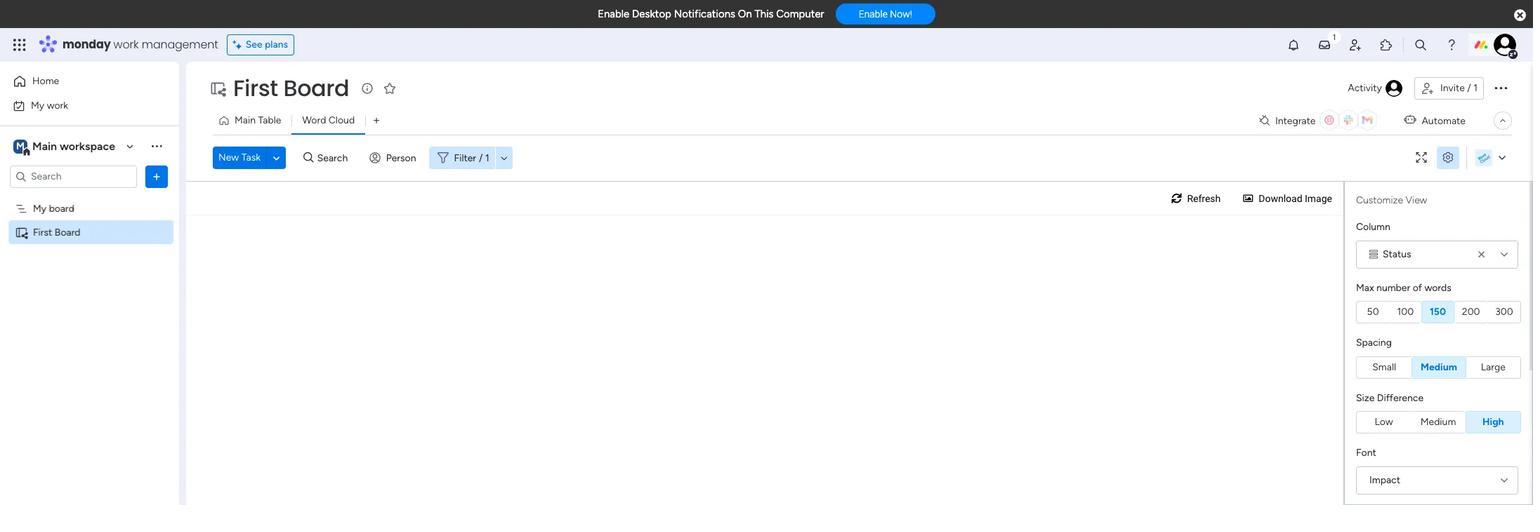 Task type: describe. For each thing, give the bounding box(es) containing it.
low
[[1375, 417, 1394, 429]]

home
[[32, 75, 59, 87]]

high button
[[1466, 412, 1522, 434]]

inbox image
[[1318, 38, 1332, 52]]

see
[[246, 39, 262, 51]]

invite / 1
[[1441, 82, 1478, 94]]

main table button
[[213, 110, 292, 132]]

view
[[1406, 195, 1428, 207]]

300
[[1496, 306, 1514, 318]]

Search in workspace field
[[30, 169, 117, 185]]

font
[[1356, 447, 1377, 459]]

activity button
[[1343, 77, 1409, 100]]

list box containing my board
[[0, 194, 179, 434]]

home button
[[8, 70, 151, 93]]

now!
[[890, 9, 912, 20]]

integrate
[[1276, 115, 1316, 127]]

notifications image
[[1287, 38, 1301, 52]]

size
[[1356, 392, 1375, 404]]

select product image
[[13, 38, 27, 52]]

large button
[[1467, 357, 1522, 379]]

invite members image
[[1349, 38, 1363, 52]]

monday work management
[[63, 37, 218, 53]]

management
[[142, 37, 218, 53]]

on
[[738, 8, 752, 20]]

main workspace
[[32, 139, 115, 153]]

workspace selection element
[[13, 138, 117, 156]]

monday
[[63, 37, 111, 53]]

invite
[[1441, 82, 1465, 94]]

apps image
[[1380, 38, 1394, 52]]

open full screen image
[[1411, 153, 1433, 163]]

my for my board
[[33, 203, 47, 215]]

main for main workspace
[[32, 139, 57, 153]]

table
[[258, 115, 281, 126]]

computer
[[776, 8, 824, 20]]

enable for enable now!
[[859, 9, 888, 20]]

main for main table
[[235, 115, 256, 126]]

1 vertical spatial board
[[55, 227, 80, 238]]

m
[[16, 140, 25, 152]]

customize
[[1356, 195, 1404, 207]]

high
[[1483, 417, 1504, 429]]

word
[[302, 115, 326, 126]]

notifications
[[674, 8, 736, 20]]

add view image
[[374, 116, 379, 126]]

spacing
[[1356, 337, 1392, 349]]

1 for invite / 1
[[1474, 82, 1478, 94]]

filter / 1
[[454, 152, 489, 164]]

search everything image
[[1414, 38, 1428, 52]]

desktop
[[632, 8, 672, 20]]

my work
[[31, 99, 68, 111]]

number
[[1377, 282, 1411, 294]]

/ for filter
[[479, 152, 483, 164]]

max number of words
[[1356, 282, 1452, 294]]



Task type: vqa. For each thing, say whether or not it's contained in the screenshot.
the topmost Board
yes



Task type: locate. For each thing, give the bounding box(es) containing it.
200 button
[[1455, 301, 1488, 324]]

1 vertical spatial work
[[47, 99, 68, 111]]

new task button
[[213, 147, 266, 169]]

0 horizontal spatial work
[[47, 99, 68, 111]]

100
[[1398, 306, 1414, 318]]

1 vertical spatial medium
[[1421, 417, 1456, 429]]

/ for invite
[[1468, 82, 1472, 94]]

0 vertical spatial 1
[[1474, 82, 1478, 94]]

1 inside 'button'
[[1474, 82, 1478, 94]]

options image down workspace options image
[[150, 170, 164, 184]]

board
[[49, 203, 74, 215]]

work right monday
[[113, 37, 139, 53]]

word cloud button
[[292, 110, 365, 132]]

1 horizontal spatial first
[[233, 72, 278, 104]]

medium button for spacing
[[1412, 357, 1467, 379]]

/
[[1468, 82, 1472, 94], [479, 152, 483, 164]]

person
[[386, 152, 416, 164]]

medium down difference
[[1421, 417, 1456, 429]]

0 horizontal spatial enable
[[598, 8, 630, 20]]

main left the table
[[235, 115, 256, 126]]

show board description image
[[359, 81, 376, 96]]

0 vertical spatial first board
[[233, 72, 349, 104]]

/ inside invite / 1 'button'
[[1468, 82, 1472, 94]]

main right workspace icon
[[32, 139, 57, 153]]

autopilot image
[[1405, 111, 1416, 129]]

0 vertical spatial main
[[235, 115, 256, 126]]

my inside button
[[31, 99, 44, 111]]

angle down image
[[273, 153, 280, 163]]

0 horizontal spatial 1
[[485, 152, 489, 164]]

task
[[241, 152, 261, 164]]

1 vertical spatial first
[[33, 227, 52, 238]]

my board
[[33, 203, 74, 215]]

0 vertical spatial /
[[1468, 82, 1472, 94]]

see plans button
[[227, 34, 294, 55]]

1
[[1474, 82, 1478, 94], [485, 152, 489, 164]]

first
[[233, 72, 278, 104], [33, 227, 52, 238]]

0 vertical spatial work
[[113, 37, 139, 53]]

board up word
[[283, 72, 349, 104]]

first board up the table
[[233, 72, 349, 104]]

dapulse close image
[[1515, 8, 1526, 22]]

words
[[1425, 282, 1452, 294]]

1 horizontal spatial main
[[235, 115, 256, 126]]

1 vertical spatial 1
[[485, 152, 489, 164]]

main inside workspace selection element
[[32, 139, 57, 153]]

medium
[[1421, 361, 1458, 373], [1421, 417, 1456, 429]]

first right shareable board icon in the left of the page
[[33, 227, 52, 238]]

0 horizontal spatial board
[[55, 227, 80, 238]]

1 vertical spatial first board
[[33, 227, 80, 238]]

1 vertical spatial main
[[32, 139, 57, 153]]

300 button
[[1488, 301, 1522, 324]]

options image up collapse board header image
[[1493, 79, 1510, 96]]

main inside button
[[235, 115, 256, 126]]

medium button for size difference
[[1411, 412, 1466, 434]]

1 vertical spatial medium button
[[1411, 412, 1466, 434]]

work inside my work button
[[47, 99, 68, 111]]

enable left desktop
[[598, 8, 630, 20]]

1 horizontal spatial enable
[[859, 9, 888, 20]]

work
[[113, 37, 139, 53], [47, 99, 68, 111]]

automate
[[1422, 115, 1466, 127]]

cloud
[[329, 115, 355, 126]]

option
[[0, 196, 179, 199]]

0 horizontal spatial first board
[[33, 227, 80, 238]]

50
[[1367, 306, 1379, 318]]

workspace image
[[13, 139, 27, 154]]

0 horizontal spatial main
[[32, 139, 57, 153]]

medium button down difference
[[1411, 412, 1466, 434]]

shareable board image
[[15, 226, 28, 239]]

1 left arrow down icon
[[485, 152, 489, 164]]

enable now!
[[859, 9, 912, 20]]

my left the board
[[33, 203, 47, 215]]

workspace options image
[[150, 139, 164, 153]]

board
[[283, 72, 349, 104], [55, 227, 80, 238]]

0 vertical spatial medium
[[1421, 361, 1458, 373]]

medium up difference
[[1421, 361, 1458, 373]]

100 button
[[1390, 301, 1422, 324]]

0 horizontal spatial /
[[479, 152, 483, 164]]

0 vertical spatial first
[[233, 72, 278, 104]]

impact
[[1370, 475, 1401, 486]]

options image
[[1493, 79, 1510, 96], [150, 170, 164, 184]]

first board down my board
[[33, 227, 80, 238]]

First Board field
[[230, 72, 353, 104]]

1 horizontal spatial board
[[283, 72, 349, 104]]

add to favorites image
[[383, 81, 397, 95]]

size difference
[[1356, 392, 1424, 404]]

0 vertical spatial options image
[[1493, 79, 1510, 96]]

1 horizontal spatial first board
[[233, 72, 349, 104]]

medium button
[[1412, 357, 1467, 379], [1411, 412, 1466, 434]]

new task
[[218, 152, 261, 164]]

customize view
[[1356, 195, 1428, 207]]

v2 search image
[[304, 150, 314, 166]]

invite / 1 button
[[1415, 77, 1484, 100]]

my work button
[[8, 94, 151, 117]]

workspace
[[60, 139, 115, 153]]

150 button
[[1422, 301, 1455, 324]]

filter
[[454, 152, 476, 164]]

see plans
[[246, 39, 288, 51]]

enable
[[598, 8, 630, 20], [859, 9, 888, 20]]

status
[[1383, 248, 1412, 260]]

enable for enable desktop notifications on this computer
[[598, 8, 630, 20]]

Search field
[[314, 148, 356, 168]]

jacob simon image
[[1494, 34, 1517, 56]]

v2 status outline image
[[1370, 250, 1378, 260]]

enable left now!
[[859, 9, 888, 20]]

1 horizontal spatial options image
[[1493, 79, 1510, 96]]

large
[[1481, 361, 1506, 373]]

work down the home
[[47, 99, 68, 111]]

200
[[1462, 306, 1481, 318]]

0 vertical spatial board
[[283, 72, 349, 104]]

small button
[[1356, 357, 1412, 379]]

first up main table
[[233, 72, 278, 104]]

first board
[[233, 72, 349, 104], [33, 227, 80, 238]]

1 vertical spatial /
[[479, 152, 483, 164]]

word cloud
[[302, 115, 355, 126]]

medium button up difference
[[1412, 357, 1467, 379]]

enable now! button
[[836, 4, 936, 25]]

50 button
[[1356, 301, 1390, 324]]

work for monday
[[113, 37, 139, 53]]

0 vertical spatial my
[[31, 99, 44, 111]]

0 horizontal spatial first
[[33, 227, 52, 238]]

new
[[218, 152, 239, 164]]

collapse board header image
[[1498, 115, 1509, 126]]

person button
[[364, 147, 425, 169]]

1 image
[[1328, 29, 1341, 45]]

difference
[[1377, 392, 1424, 404]]

enable desktop notifications on this computer
[[598, 8, 824, 20]]

enable inside button
[[859, 9, 888, 20]]

medium for size difference
[[1421, 417, 1456, 429]]

small
[[1373, 361, 1397, 373]]

1 vertical spatial options image
[[150, 170, 164, 184]]

work for my
[[47, 99, 68, 111]]

my for my work
[[31, 99, 44, 111]]

main
[[235, 115, 256, 126], [32, 139, 57, 153]]

1 for filter / 1
[[485, 152, 489, 164]]

1 horizontal spatial 1
[[1474, 82, 1478, 94]]

column
[[1356, 221, 1391, 233]]

main table
[[235, 115, 281, 126]]

plans
[[265, 39, 288, 51]]

/ right invite
[[1468, 82, 1472, 94]]

150
[[1430, 306, 1446, 318]]

0 horizontal spatial options image
[[150, 170, 164, 184]]

my
[[31, 99, 44, 111], [33, 203, 47, 215]]

my down the home
[[31, 99, 44, 111]]

list box
[[0, 194, 179, 434]]

/ right filter
[[479, 152, 483, 164]]

of
[[1413, 282, 1422, 294]]

1 horizontal spatial work
[[113, 37, 139, 53]]

max
[[1356, 282, 1374, 294]]

1 horizontal spatial /
[[1468, 82, 1472, 94]]

1 vertical spatial my
[[33, 203, 47, 215]]

activity
[[1348, 82, 1382, 94]]

settings image
[[1437, 153, 1460, 163]]

medium for spacing
[[1421, 361, 1458, 373]]

board down the board
[[55, 227, 80, 238]]

dapulse integrations image
[[1259, 116, 1270, 126]]

arrow down image
[[496, 150, 513, 166]]

shareable board image
[[209, 80, 226, 97]]

help image
[[1445, 38, 1459, 52]]

low button
[[1356, 412, 1411, 434]]

this
[[755, 8, 774, 20]]

0 vertical spatial medium button
[[1412, 357, 1467, 379]]

1 right invite
[[1474, 82, 1478, 94]]



